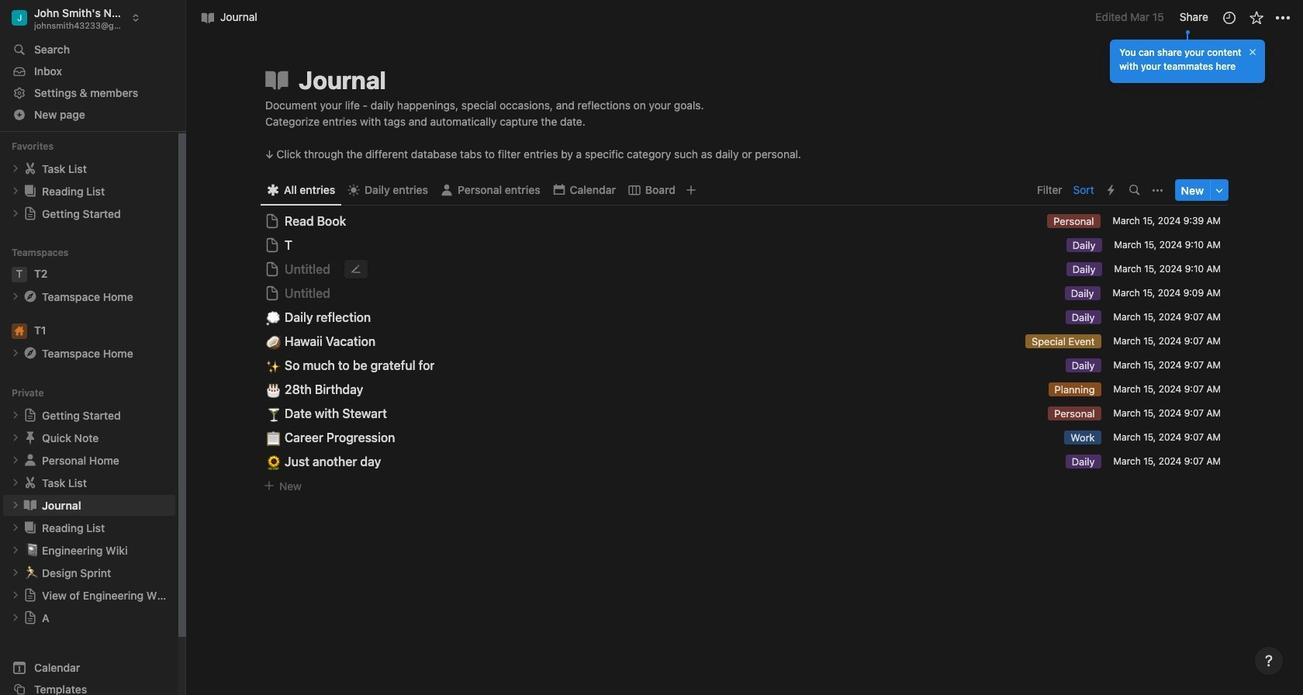 Task type: locate. For each thing, give the bounding box(es) containing it.
11 open image from the top
[[11, 613, 20, 622]]

6 open image from the top
[[11, 478, 20, 487]]

tab list
[[261, 175, 1033, 206]]

tab
[[261, 180, 341, 201], [341, 180, 435, 201], [435, 180, 547, 201], [547, 180, 622, 201], [622, 180, 682, 201]]

🏃 image
[[25, 564, 39, 581]]

3 open image from the top
[[11, 433, 20, 442]]

change page icon image
[[263, 66, 291, 94], [23, 161, 38, 176], [23, 183, 38, 199], [23, 207, 37, 221], [23, 289, 38, 304], [23, 345, 38, 361], [23, 408, 37, 422], [23, 430, 38, 446], [23, 453, 38, 468], [23, 475, 38, 491], [23, 498, 38, 513], [23, 520, 38, 536], [23, 588, 37, 602], [23, 611, 37, 625]]

3 open image from the top
[[11, 349, 20, 358]]

change page icon image for seventh open image from the bottom of the page
[[23, 453, 38, 468]]

change page icon image for 2nd open image from the top of the page
[[23, 289, 38, 304]]

open image
[[11, 186, 20, 196], [11, 292, 20, 301], [11, 349, 20, 358], [11, 411, 20, 420], [11, 456, 20, 465], [11, 478, 20, 487], [11, 501, 20, 510], [11, 523, 20, 532], [11, 568, 20, 577], [11, 591, 20, 600], [11, 613, 20, 622]]

edit image
[[351, 264, 361, 275]]

🌻 image
[[266, 452, 281, 471]]

change page icon image for 8th open image from the top
[[23, 520, 38, 536]]

9 open image from the top
[[11, 568, 20, 577]]

change page icon image for 11th open image from the top
[[23, 611, 37, 625]]

open image
[[11, 164, 20, 173], [11, 209, 20, 218], [11, 433, 20, 442], [11, 546, 20, 555]]

3 tab from the left
[[435, 180, 547, 201]]

4 tab from the left
[[547, 180, 622, 201]]

change page icon image for fourth open image
[[23, 408, 37, 422]]

5 open image from the top
[[11, 456, 20, 465]]

4 open image from the top
[[11, 411, 20, 420]]

t image
[[12, 267, 27, 282]]



Task type: describe. For each thing, give the bounding box(es) containing it.
change page icon image for 6th open image from the bottom of the page
[[23, 475, 38, 491]]

7 open image from the top
[[11, 501, 20, 510]]

change page icon image for 2nd open image from the bottom of the page
[[23, 588, 37, 602]]

favorite image
[[1249, 10, 1264, 25]]

📓 image
[[25, 541, 39, 559]]

create and view automations image
[[1108, 185, 1115, 196]]

2 open image from the top
[[11, 209, 20, 218]]

change page icon image for fifth open image from the bottom of the page
[[23, 498, 38, 513]]

8 open image from the top
[[11, 523, 20, 532]]

change page icon image for 3rd open image from the top
[[23, 345, 38, 361]]

10 open image from the top
[[11, 591, 20, 600]]

updates image
[[1222, 10, 1237, 25]]

1 open image from the top
[[11, 164, 20, 173]]

2 open image from the top
[[11, 292, 20, 301]]

4 open image from the top
[[11, 546, 20, 555]]

🎂 image
[[266, 380, 281, 399]]

🥥 image
[[266, 332, 281, 351]]

change page icon image for first open image from the top
[[23, 183, 38, 199]]

1 tab from the left
[[261, 180, 341, 201]]

1 open image from the top
[[11, 186, 20, 196]]

5 tab from the left
[[622, 180, 682, 201]]

2 tab from the left
[[341, 180, 435, 201]]

💭 image
[[266, 308, 281, 327]]

✨ image
[[266, 356, 281, 375]]

📋 image
[[266, 428, 281, 447]]

🍸 image
[[266, 404, 281, 423]]



Task type: vqa. For each thing, say whether or not it's contained in the screenshot.
📓 icon
yes



